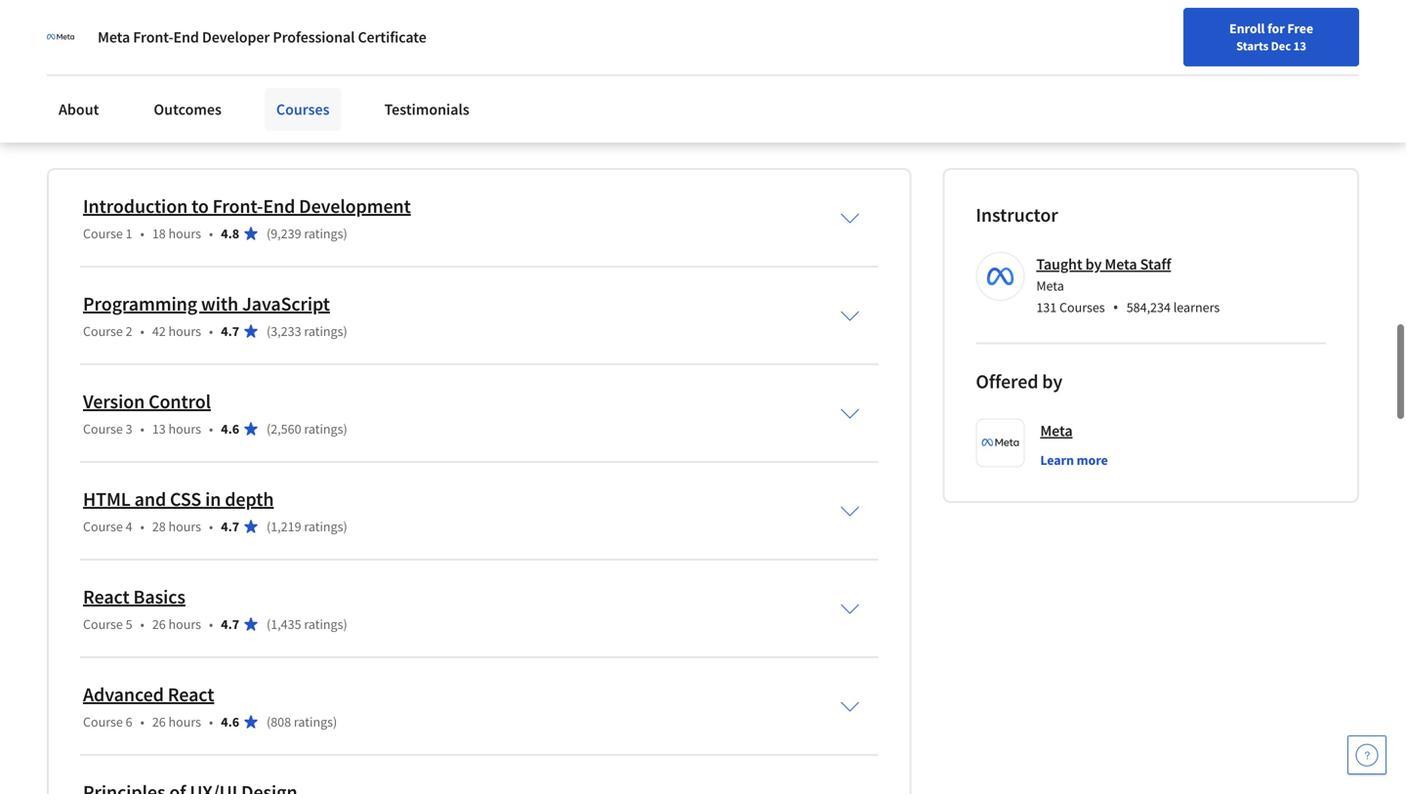 Task type: locate. For each thing, give the bounding box(es) containing it.
will
[[503, 64, 526, 84]]

advanced
[[83, 682, 164, 707]]

2 26 from the top
[[152, 713, 166, 731]]

13 inside enroll for free starts dec 13
[[1294, 38, 1307, 54]]

show notifications image
[[1180, 24, 1203, 48]]

hours for control
[[169, 420, 201, 438]]

in
[[173, 41, 186, 60], [205, 487, 221, 511]]

2 ( from the top
[[267, 322, 271, 340]]

meta left staff
[[1105, 254, 1138, 274]]

4.6 for version control
[[221, 420, 239, 438]]

ratings right 1,219
[[304, 518, 343, 535]]

•
[[140, 225, 144, 242], [209, 225, 213, 242], [1113, 296, 1119, 317], [140, 322, 144, 340], [209, 322, 213, 340], [140, 420, 144, 438], [209, 420, 213, 438], [140, 518, 144, 535], [209, 518, 213, 535], [140, 615, 144, 633], [209, 615, 213, 633], [140, 713, 144, 731], [209, 713, 213, 731]]

1 vertical spatial 4.6
[[221, 713, 239, 731]]

) right 1,219
[[343, 518, 348, 535]]

• right 1
[[140, 225, 144, 242]]

taught by meta staff image
[[979, 255, 1022, 298]]

0 vertical spatial 13
[[1294, 38, 1307, 54]]

26 down advanced react
[[152, 713, 166, 731]]

• down control
[[209, 420, 213, 438]]

hours right 28
[[169, 518, 201, 535]]

• right 5 in the bottom of the page
[[140, 615, 144, 633]]

13 down version control link
[[152, 420, 166, 438]]

0 vertical spatial to
[[84, 41, 97, 60]]

2 hours from the top
[[169, 322, 201, 340]]

1 vertical spatial in
[[205, 487, 221, 511]]

3,233
[[271, 322, 301, 340]]

6 course from the top
[[83, 713, 123, 731]]

read
[[47, 116, 81, 135]]

about link
[[47, 88, 111, 131]]

( 1,435 ratings )
[[267, 615, 348, 633]]

advanced react
[[83, 682, 214, 707]]

3 hours from the top
[[169, 420, 201, 438]]

to left get
[[84, 41, 97, 60]]

( 9,239 ratings )
[[267, 225, 348, 242]]

4.6 for advanced react
[[221, 713, 239, 731]]

to for want
[[84, 41, 97, 60]]

learn
[[1041, 451, 1075, 469]]

as up instagram,
[[443, 41, 458, 60]]

dec
[[1272, 38, 1292, 54]]

1 vertical spatial to
[[192, 194, 209, 218]]

1 vertical spatial 26
[[152, 713, 166, 731]]

) for version control
[[343, 420, 348, 438]]

0 horizontal spatial more
[[84, 116, 121, 135]]

1 course from the top
[[83, 225, 123, 242]]

course for html and css in depth
[[83, 518, 123, 535]]

1 vertical spatial react
[[168, 682, 214, 707]]

course for react basics
[[83, 615, 123, 633]]

by right taught
[[1086, 254, 1102, 274]]

by right designed
[[688, 41, 704, 60]]

to inside want to get started in the world of coding and build websites as a career? this certificate, designed by the software engineering experts at meta—the creators of facebook and instagram, will prepare you for a career as a front-end developer. read more
[[84, 41, 97, 60]]

and up course 4 • 28 hours •
[[134, 487, 166, 511]]

course left 4
[[83, 518, 123, 535]]

by right offered
[[1043, 369, 1063, 394]]

3
[[126, 420, 132, 438]]

menu item
[[1033, 20, 1159, 83]]

13 down free
[[1294, 38, 1307, 54]]

hours for to
[[169, 225, 201, 242]]

• right 2
[[140, 322, 144, 340]]

for right you
[[610, 64, 629, 84]]

0 horizontal spatial in
[[173, 41, 186, 60]]

as right career on the left top of the page
[[687, 64, 702, 84]]

course 6 • 26 hours •
[[83, 713, 213, 731]]

1 hours from the top
[[169, 225, 201, 242]]

instagram,
[[430, 64, 500, 84]]

) right 3,233 at the top left of page
[[343, 322, 348, 340]]

ratings right 2,560
[[304, 420, 343, 438]]

to
[[84, 41, 97, 60], [192, 194, 209, 218]]

of
[[254, 41, 267, 60], [320, 64, 333, 84]]

4 course from the top
[[83, 518, 123, 535]]

6 ( from the top
[[267, 713, 271, 731]]

course for version control
[[83, 420, 123, 438]]

course 4 • 28 hours •
[[83, 518, 213, 535]]

1 vertical spatial by
[[1086, 254, 1102, 274]]

enroll
[[1230, 20, 1265, 37]]

13
[[1294, 38, 1307, 54], [152, 420, 166, 438]]

3 ( from the top
[[267, 420, 271, 438]]

and left the build
[[318, 41, 343, 60]]

( for basics
[[267, 615, 271, 633]]

1 horizontal spatial more
[[1077, 451, 1108, 469]]

offered
[[976, 369, 1039, 394]]

0 horizontal spatial 13
[[152, 420, 166, 438]]

course 5 • 26 hours •
[[83, 615, 213, 633]]

0 horizontal spatial of
[[254, 41, 267, 60]]

build
[[346, 41, 380, 60]]

) for advanced react
[[333, 713, 337, 731]]

hours right 42
[[169, 322, 201, 340]]

4
[[126, 518, 132, 535]]

1 horizontal spatial end
[[263, 194, 295, 218]]

instructor
[[976, 203, 1059, 227]]

4.7 for javascript
[[221, 322, 239, 340]]

by inside want to get started in the world of coding and build websites as a career? this certificate, designed by the software engineering experts at meta—the creators of facebook and instagram, will prepare you for a career as a front-end developer. read more
[[688, 41, 704, 60]]

1 vertical spatial of
[[320, 64, 333, 84]]

ratings right 9,239
[[304, 225, 343, 242]]

testimonials link
[[373, 88, 481, 131]]

end
[[173, 27, 199, 47], [263, 194, 295, 218]]

0 vertical spatial front-
[[133, 27, 173, 47]]

course for advanced react
[[83, 713, 123, 731]]

0 horizontal spatial react
[[83, 585, 130, 609]]

help center image
[[1356, 743, 1379, 767]]

1 vertical spatial for
[[610, 64, 629, 84]]

0 vertical spatial in
[[173, 41, 186, 60]]

0 horizontal spatial and
[[134, 487, 166, 511]]

1 horizontal spatial 13
[[1294, 38, 1307, 54]]

more down "developer."
[[84, 116, 121, 135]]

a up instagram,
[[461, 41, 469, 60]]

coursera image
[[23, 16, 148, 47]]

hours for react
[[169, 713, 201, 731]]

0 vertical spatial more
[[84, 116, 121, 135]]

more
[[84, 116, 121, 135], [1077, 451, 1108, 469]]

5 hours from the top
[[169, 615, 201, 633]]

26 down basics
[[152, 615, 166, 633]]

1 horizontal spatial and
[[318, 41, 343, 60]]

None search field
[[278, 12, 601, 51]]

in right css
[[205, 487, 221, 511]]

( for react
[[267, 713, 271, 731]]

for up dec
[[1268, 20, 1285, 37]]

2 horizontal spatial by
[[1086, 254, 1102, 274]]

meta link
[[1041, 419, 1073, 442]]

hours
[[169, 225, 201, 242], [169, 322, 201, 340], [169, 420, 201, 438], [169, 518, 201, 535], [169, 615, 201, 633], [169, 713, 201, 731]]

learn more
[[1041, 451, 1108, 469]]

courses down the creators
[[276, 100, 330, 119]]

react
[[83, 585, 130, 609], [168, 682, 214, 707]]

css
[[170, 487, 201, 511]]

you
[[583, 64, 607, 84]]

hours down advanced react link
[[169, 713, 201, 731]]

professional
[[273, 27, 355, 47]]

front- up 4.8
[[213, 194, 263, 218]]

4.7 down with
[[221, 322, 239, 340]]

4.7
[[221, 322, 239, 340], [221, 518, 239, 535], [221, 615, 239, 633]]

1 horizontal spatial the
[[707, 41, 728, 60]]

1,219
[[271, 518, 301, 535]]

meta
[[98, 27, 130, 47], [1105, 254, 1138, 274], [1037, 277, 1065, 294], [1041, 421, 1073, 441]]

in up at
[[173, 41, 186, 60]]

developer.
[[47, 88, 116, 107]]

4.7 for css
[[221, 518, 239, 535]]

taught by meta staff meta 131 courses • 584,234 learners
[[1037, 254, 1220, 317]]

for
[[1268, 20, 1285, 37], [610, 64, 629, 84]]

meta up learn
[[1041, 421, 1073, 441]]

ratings right 3,233 at the top left of page
[[304, 322, 343, 340]]

2 4.7 from the top
[[221, 518, 239, 535]]

1 horizontal spatial front-
[[213, 194, 263, 218]]

course left "6"
[[83, 713, 123, 731]]

1 horizontal spatial of
[[320, 64, 333, 84]]

1 4.7 from the top
[[221, 322, 239, 340]]

course for introduction to front-end development
[[83, 225, 123, 242]]

) down development
[[343, 225, 348, 242]]

courses
[[276, 100, 330, 119], [1060, 298, 1106, 316]]

4.7 down depth
[[221, 518, 239, 535]]

• left 584,234
[[1113, 296, 1119, 317]]

in inside want to get started in the world of coding and build websites as a career? this certificate, designed by the software engineering experts at meta—the creators of facebook and instagram, will prepare you for a career as a front-end developer. read more
[[173, 41, 186, 60]]

1 horizontal spatial in
[[205, 487, 221, 511]]

by inside taught by meta staff meta 131 courses • 584,234 learners
[[1086, 254, 1102, 274]]

to up course 1 • 18 hours •
[[192, 194, 209, 218]]

the up at
[[189, 41, 210, 60]]

1 vertical spatial more
[[1077, 451, 1108, 469]]

1 vertical spatial 4.7
[[221, 518, 239, 535]]

1 the from the left
[[189, 41, 210, 60]]

0 vertical spatial 26
[[152, 615, 166, 633]]

and down the websites
[[402, 64, 427, 84]]

3 course from the top
[[83, 420, 123, 438]]

1 horizontal spatial as
[[687, 64, 702, 84]]

as
[[443, 41, 458, 60], [687, 64, 702, 84]]

programming with javascript
[[83, 292, 330, 316]]

0 horizontal spatial as
[[443, 41, 458, 60]]

react up "course 6 • 26 hours •"
[[168, 682, 214, 707]]

more right learn
[[1077, 451, 1108, 469]]

a left front-
[[705, 64, 713, 84]]

starts
[[1237, 38, 1269, 54]]

0 horizontal spatial the
[[189, 41, 210, 60]]

6 hours from the top
[[169, 713, 201, 731]]

26
[[152, 615, 166, 633], [152, 713, 166, 731]]

hours right "18"
[[169, 225, 201, 242]]

0 horizontal spatial end
[[173, 27, 199, 47]]

4.6 left 808 at the left
[[221, 713, 239, 731]]

meta front-end developer professional certificate
[[98, 27, 427, 47]]

( for and
[[267, 518, 271, 535]]

meta up 131
[[1037, 277, 1065, 294]]

offered by
[[976, 369, 1063, 394]]

hours for basics
[[169, 615, 201, 633]]

1 ( from the top
[[267, 225, 271, 242]]

with
[[201, 292, 238, 316]]

advanced react link
[[83, 682, 214, 707]]

hours down control
[[169, 420, 201, 438]]

0 vertical spatial 4.7
[[221, 322, 239, 340]]

0 horizontal spatial courses
[[276, 100, 330, 119]]

react up 5 in the bottom of the page
[[83, 585, 130, 609]]

course left 1
[[83, 225, 123, 242]]

) right 1,435
[[343, 615, 348, 633]]

0 horizontal spatial for
[[610, 64, 629, 84]]

a left career on the left top of the page
[[632, 64, 640, 84]]

course
[[83, 225, 123, 242], [83, 322, 123, 340], [83, 420, 123, 438], [83, 518, 123, 535], [83, 615, 123, 633], [83, 713, 123, 731]]

for inside enroll for free starts dec 13
[[1268, 20, 1285, 37]]

5 ( from the top
[[267, 615, 271, 633]]

courses right 131
[[1060, 298, 1106, 316]]

1 horizontal spatial to
[[192, 194, 209, 218]]

hours down basics
[[169, 615, 201, 633]]

4.6 left 2,560
[[221, 420, 239, 438]]

4.7 left 1,435
[[221, 615, 239, 633]]

28
[[152, 518, 166, 535]]

learners
[[1174, 298, 1220, 316]]

1 vertical spatial as
[[687, 64, 702, 84]]

end up at
[[173, 27, 199, 47]]

1 horizontal spatial by
[[1043, 369, 1063, 394]]

more inside button
[[1077, 451, 1108, 469]]

course 1 • 18 hours •
[[83, 225, 213, 242]]

0 vertical spatial of
[[254, 41, 267, 60]]

a
[[461, 41, 469, 60], [632, 64, 640, 84], [705, 64, 713, 84]]

of right world
[[254, 41, 267, 60]]

• left 4.8
[[209, 225, 213, 242]]

1 vertical spatial courses
[[1060, 298, 1106, 316]]

0 horizontal spatial to
[[84, 41, 97, 60]]

programming
[[83, 292, 197, 316]]

3 4.7 from the top
[[221, 615, 239, 633]]

0 vertical spatial end
[[173, 27, 199, 47]]

1 horizontal spatial courses
[[1060, 298, 1106, 316]]

0 horizontal spatial by
[[688, 41, 704, 60]]

course 2 • 42 hours •
[[83, 322, 213, 340]]

of right the creators
[[320, 64, 333, 84]]

5 course from the top
[[83, 615, 123, 633]]

) right 2,560
[[343, 420, 348, 438]]

this
[[523, 41, 550, 60]]

development
[[299, 194, 411, 218]]

0 vertical spatial 4.6
[[221, 420, 239, 438]]

( 808 ratings )
[[267, 713, 337, 731]]

• right 3
[[140, 420, 144, 438]]

ratings right 808 at the left
[[294, 713, 333, 731]]

1 horizontal spatial for
[[1268, 20, 1285, 37]]

584,234
[[1127, 298, 1171, 316]]

meta—the
[[195, 64, 261, 84]]

version
[[83, 389, 145, 414]]

ratings right 1,435
[[304, 615, 343, 633]]

) for introduction to front-end development
[[343, 225, 348, 242]]

end up 9,239
[[263, 194, 295, 218]]

1 4.6 from the top
[[221, 420, 239, 438]]

2 4.6 from the top
[[221, 713, 239, 731]]

2 course from the top
[[83, 322, 123, 340]]

course left 5 in the bottom of the page
[[83, 615, 123, 633]]

4 hours from the top
[[169, 518, 201, 535]]

course left 2
[[83, 322, 123, 340]]

front- up experts
[[133, 27, 173, 47]]

the up front-
[[707, 41, 728, 60]]

1 vertical spatial and
[[402, 64, 427, 84]]

0 vertical spatial react
[[83, 585, 130, 609]]

2 vertical spatial 4.7
[[221, 615, 239, 633]]

1 26 from the top
[[152, 615, 166, 633]]

• down html and css in depth link
[[209, 518, 213, 535]]

) right 808 at the left
[[333, 713, 337, 731]]

by
[[688, 41, 704, 60], [1086, 254, 1102, 274], [1043, 369, 1063, 394]]

0 vertical spatial for
[[1268, 20, 1285, 37]]

4 ( from the top
[[267, 518, 271, 535]]

enroll for free starts dec 13
[[1230, 20, 1314, 54]]

hours for with
[[169, 322, 201, 340]]

0 vertical spatial by
[[688, 41, 704, 60]]

2 vertical spatial by
[[1043, 369, 1063, 394]]

1 vertical spatial front-
[[213, 194, 263, 218]]

( for control
[[267, 420, 271, 438]]

course left 3
[[83, 420, 123, 438]]



Task type: vqa. For each thing, say whether or not it's contained in the screenshot.


Task type: describe. For each thing, give the bounding box(es) containing it.
html and css in depth
[[83, 487, 274, 511]]

• down programming with javascript link
[[209, 322, 213, 340]]

version control
[[83, 389, 211, 414]]

about
[[59, 100, 99, 119]]

) for html and css in depth
[[343, 518, 348, 535]]

6
[[126, 713, 132, 731]]

creators
[[264, 64, 317, 84]]

career
[[643, 64, 684, 84]]

introduction to front-end development link
[[83, 194, 411, 218]]

websites
[[383, 41, 440, 60]]

• right 4
[[140, 518, 144, 535]]

by for taught by meta staff meta 131 courses • 584,234 learners
[[1086, 254, 1102, 274]]

course for programming with javascript
[[83, 322, 123, 340]]

react basics
[[83, 585, 186, 609]]

introduction to front-end development
[[83, 194, 411, 218]]

read more button
[[47, 115, 121, 136]]

0 horizontal spatial front-
[[133, 27, 173, 47]]

designed
[[625, 41, 685, 60]]

4.8
[[221, 225, 239, 242]]

learn more button
[[1041, 450, 1108, 470]]

outcomes link
[[142, 88, 233, 131]]

depth
[[225, 487, 274, 511]]

taught by meta staff link
[[1037, 254, 1172, 274]]

0 vertical spatial as
[[443, 41, 458, 60]]

at
[[179, 64, 192, 84]]

• left 1,435
[[209, 615, 213, 633]]

facebook
[[336, 64, 399, 84]]

want
[[47, 41, 81, 60]]

staff
[[1141, 254, 1172, 274]]

prepare
[[529, 64, 580, 84]]

26 for react
[[152, 713, 166, 731]]

certificate
[[358, 27, 427, 47]]

131
[[1037, 298, 1057, 316]]

1 horizontal spatial react
[[168, 682, 214, 707]]

version control link
[[83, 389, 211, 414]]

0 horizontal spatial a
[[461, 41, 469, 60]]

5
[[126, 615, 132, 633]]

html
[[83, 487, 131, 511]]

certificate,
[[553, 41, 622, 60]]

26 for basics
[[152, 615, 166, 633]]

ratings for programming with javascript
[[304, 322, 343, 340]]

more inside want to get started in the world of coding and build websites as a career? this certificate, designed by the software engineering experts at meta—the creators of facebook and instagram, will prepare you for a career as a front-end developer. read more
[[84, 116, 121, 135]]

• down advanced react link
[[209, 713, 213, 731]]

• right "6"
[[140, 713, 144, 731]]

( for with
[[267, 322, 271, 340]]

by for offered by
[[1043, 369, 1063, 394]]

career?
[[472, 41, 519, 60]]

0 vertical spatial and
[[318, 41, 343, 60]]

react basics link
[[83, 585, 186, 609]]

ratings for html and css in depth
[[304, 518, 343, 535]]

• inside taught by meta staff meta 131 courses • 584,234 learners
[[1113, 296, 1119, 317]]

software
[[731, 41, 788, 60]]

0 vertical spatial courses
[[276, 100, 330, 119]]

2 horizontal spatial a
[[705, 64, 713, 84]]

experts
[[128, 64, 176, 84]]

2 horizontal spatial and
[[402, 64, 427, 84]]

18
[[152, 225, 166, 242]]

free
[[1288, 20, 1314, 37]]

) for programming with javascript
[[343, 322, 348, 340]]

1
[[126, 225, 132, 242]]

for inside want to get started in the world of coding and build websites as a career? this certificate, designed by the software engineering experts at meta—the creators of facebook and instagram, will prepare you for a career as a front-end developer. read more
[[610, 64, 629, 84]]

( 3,233 ratings )
[[267, 322, 348, 340]]

world
[[213, 41, 251, 60]]

2
[[126, 322, 132, 340]]

ratings for introduction to front-end development
[[304, 225, 343, 242]]

2 vertical spatial and
[[134, 487, 166, 511]]

( for to
[[267, 225, 271, 242]]

testimonials
[[384, 100, 470, 119]]

9,239
[[271, 225, 301, 242]]

2 the from the left
[[707, 41, 728, 60]]

to for introduction
[[192, 194, 209, 218]]

meta up the 'engineering'
[[98, 27, 130, 47]]

front-
[[716, 64, 752, 84]]

hours for and
[[169, 518, 201, 535]]

1 vertical spatial end
[[263, 194, 295, 218]]

( 2,560 ratings )
[[267, 420, 348, 438]]

42
[[152, 322, 166, 340]]

1 vertical spatial 13
[[152, 420, 166, 438]]

ratings for react basics
[[304, 615, 343, 633]]

1 horizontal spatial a
[[632, 64, 640, 84]]

2,560
[[271, 420, 301, 438]]

control
[[149, 389, 211, 414]]

coding
[[270, 41, 315, 60]]

get
[[100, 41, 121, 60]]

808
[[271, 713, 291, 731]]

meta image
[[47, 23, 74, 51]]

want to get started in the world of coding and build websites as a career? this certificate, designed by the software engineering experts at meta—the creators of facebook and instagram, will prepare you for a career as a front-end developer. read more
[[47, 41, 791, 135]]

html and css in depth link
[[83, 487, 274, 511]]

ratings for version control
[[304, 420, 343, 438]]

taught
[[1037, 254, 1083, 274]]

introduction
[[83, 194, 188, 218]]

javascript
[[242, 292, 330, 316]]

started
[[124, 41, 170, 60]]

end
[[752, 64, 777, 84]]

courses inside taught by meta staff meta 131 courses • 584,234 learners
[[1060, 298, 1106, 316]]

( 1,219 ratings )
[[267, 518, 348, 535]]

basics
[[133, 585, 186, 609]]

) for react basics
[[343, 615, 348, 633]]

courses link
[[265, 88, 341, 131]]

ratings for advanced react
[[294, 713, 333, 731]]

developer
[[202, 27, 270, 47]]



